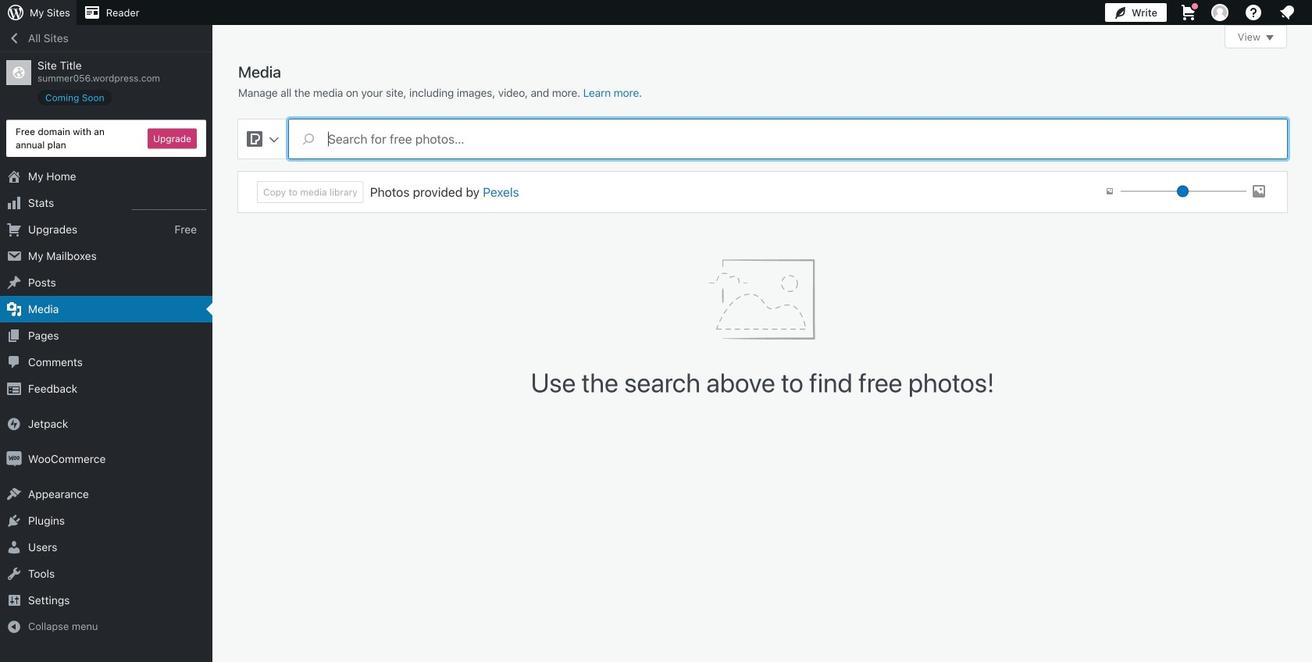 Task type: vqa. For each thing, say whether or not it's contained in the screenshot.
second More actions image from the top
no



Task type: locate. For each thing, give the bounding box(es) containing it.
highest hourly views 0 image
[[132, 200, 206, 210]]

main content
[[238, 25, 1287, 434]]

img image
[[6, 416, 22, 432], [6, 452, 22, 467]]

0 vertical spatial img image
[[6, 416, 22, 432]]

None search field
[[289, 120, 1287, 159]]

manage your notifications image
[[1278, 3, 1297, 22]]

1 list item from the top
[[1305, 80, 1312, 153]]

None range field
[[1121, 184, 1247, 198]]

1 img image from the top
[[6, 416, 22, 432]]

1 vertical spatial img image
[[6, 452, 22, 467]]

list item
[[1305, 80, 1312, 153], [1305, 153, 1312, 226], [1305, 226, 1312, 284]]



Task type: describe. For each thing, give the bounding box(es) containing it.
2 list item from the top
[[1305, 153, 1312, 226]]

2 img image from the top
[[6, 452, 22, 467]]

Search search field
[[328, 120, 1287, 159]]

help image
[[1244, 3, 1263, 22]]

3 list item from the top
[[1305, 226, 1312, 284]]

my profile image
[[1212, 4, 1229, 21]]

closed image
[[1266, 35, 1274, 41]]

my shopping cart image
[[1180, 3, 1198, 22]]

open search image
[[289, 130, 328, 148]]



